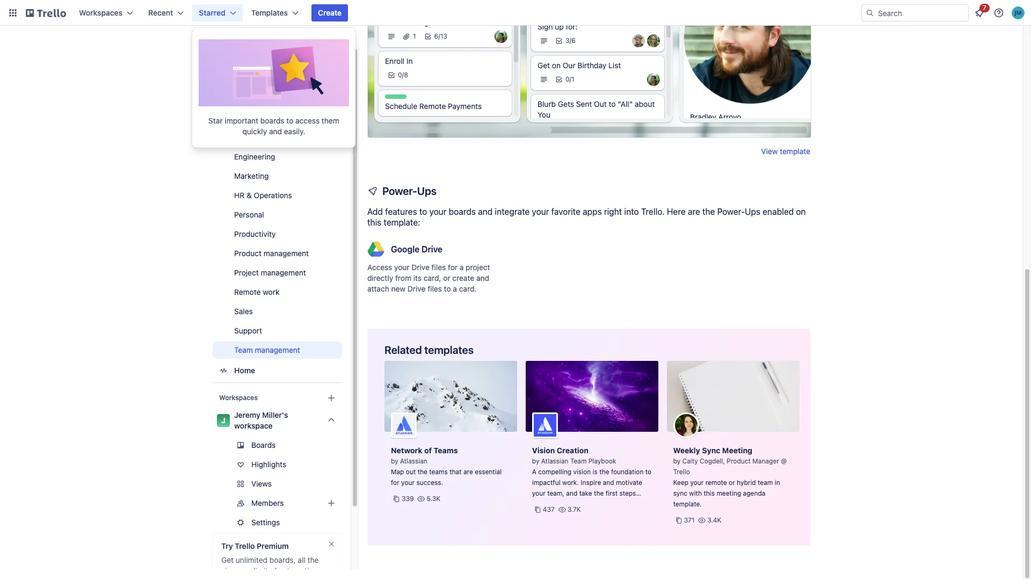 Task type: vqa. For each thing, say whether or not it's contained in the screenshot.
Boards 'LINK'
yes



Task type: locate. For each thing, give the bounding box(es) containing it.
0 horizontal spatial a
[[453, 284, 457, 293]]

the right out
[[418, 468, 427, 476]]

1 horizontal spatial with
[[689, 489, 702, 497]]

workspace
[[234, 421, 273, 430]]

j
[[221, 416, 226, 425]]

star
[[208, 116, 223, 125]]

1 horizontal spatial atlassian
[[541, 457, 569, 465]]

2 horizontal spatial this
[[704, 489, 715, 497]]

1 vertical spatial boards link
[[213, 437, 342, 454]]

a left card.
[[453, 284, 457, 293]]

views
[[251, 479, 272, 488]]

templates button
[[245, 4, 305, 21]]

0 horizontal spatial by
[[391, 457, 398, 465]]

to left card.
[[444, 284, 451, 293]]

boards up highlights
[[251, 440, 276, 450]]

0 vertical spatial boards
[[260, 116, 284, 125]]

first
[[606, 489, 618, 497]]

0 vertical spatial this
[[367, 218, 381, 227]]

0 vertical spatial management
[[264, 249, 309, 258]]

1 horizontal spatial ups
[[745, 207, 761, 216]]

your up towards
[[532, 489, 546, 497]]

trello inside the weekly sync meeting by caity cogdell, product manager @ trello keep your remote or hybrid team in sync with this meeting agenda template.
[[673, 468, 690, 476]]

team down creation
[[570, 457, 587, 465]]

0 vertical spatial or
[[443, 273, 450, 283]]

2 atlassian from the left
[[541, 457, 569, 465]]

project
[[234, 268, 259, 277]]

important
[[225, 116, 258, 125]]

1 vertical spatial boards
[[449, 207, 476, 216]]

try
[[221, 541, 233, 551]]

and down project
[[476, 273, 489, 283]]

them
[[322, 116, 339, 125]]

integrate
[[495, 207, 530, 216]]

to inside vision creation by atlassian team playbook a compelling vision is the foundation to impactful work. inspire and motivate your team, and take the first steps towards achieving your vision with this trello template.
[[645, 468, 652, 476]]

drive down its
[[408, 284, 426, 293]]

the right all
[[308, 555, 319, 564]]

drive up its
[[412, 263, 430, 272]]

easily.
[[284, 127, 305, 136]]

1 horizontal spatial boards
[[449, 207, 476, 216]]

boards for views
[[251, 440, 276, 450]]

1 vertical spatial are
[[463, 468, 473, 476]]

network of teams by atlassian map out the teams that are essential for your success.
[[391, 446, 502, 487]]

and left integrate
[[478, 207, 493, 216]]

your down take
[[589, 500, 602, 508]]

management down product management link
[[261, 268, 306, 277]]

files
[[432, 263, 446, 272], [428, 284, 442, 293]]

ups inside add features to your boards and integrate your favorite apps right into trello. here are the power-ups enabled on this template:
[[745, 207, 761, 216]]

access your drive files for a project directly from its card, or create and attach new drive files to a card.
[[367, 263, 490, 293]]

team
[[234, 345, 253, 354], [570, 457, 587, 465]]

to
[[286, 116, 293, 125], [419, 207, 427, 216], [444, 284, 451, 293], [645, 468, 652, 476]]

0 vertical spatial files
[[432, 263, 446, 272]]

1 vertical spatial product
[[727, 457, 751, 465]]

star important boards to access them quickly and easily.
[[208, 116, 339, 136]]

1 horizontal spatial product
[[727, 457, 751, 465]]

2 by from the left
[[532, 457, 539, 465]]

essential
[[475, 468, 502, 476]]

and down design link
[[269, 127, 282, 136]]

workspaces inside popup button
[[79, 8, 122, 17]]

attach
[[367, 284, 389, 293]]

power-
[[382, 185, 417, 197], [717, 207, 745, 216]]

1 boards link from the top
[[213, 47, 342, 67]]

and inside access your drive files for a project directly from its card, or create and attach new drive files to a card.
[[476, 273, 489, 283]]

product
[[234, 249, 262, 258], [727, 457, 751, 465]]

power- left enabled
[[717, 207, 745, 216]]

meeting
[[722, 446, 752, 455]]

home link
[[213, 361, 342, 380]]

0 vertical spatial trello
[[673, 468, 690, 476]]

impactful
[[532, 479, 561, 487]]

take
[[579, 489, 592, 497]]

ups up features
[[417, 185, 437, 197]]

management down support link
[[255, 345, 300, 354]]

vision left is
[[573, 468, 591, 476]]

boards link up templates link
[[213, 47, 342, 67]]

1 vertical spatial workspaces
[[219, 394, 258, 402]]

template. down the achieving
[[551, 511, 579, 519]]

here
[[667, 207, 686, 216]]

1 vertical spatial team
[[570, 457, 587, 465]]

this down 'motivate'
[[638, 500, 649, 508]]

this down the remote on the bottom
[[704, 489, 715, 497]]

weekly sync meeting by caity cogdell, product manager @ trello keep your remote or hybrid team in sync with this meeting agenda template.
[[673, 446, 787, 508]]

0 horizontal spatial or
[[443, 273, 450, 283]]

trello right try
[[235, 541, 255, 551]]

0 vertical spatial a
[[460, 263, 464, 272]]

for down map
[[391, 479, 399, 487]]

2 vertical spatial this
[[638, 500, 649, 508]]

0 vertical spatial for
[[448, 263, 458, 272]]

0 vertical spatial team
[[234, 345, 253, 354]]

1 vertical spatial or
[[729, 479, 735, 487]]

highlights link
[[213, 456, 342, 473]]

template:
[[384, 218, 420, 227]]

template. down "sync"
[[673, 500, 702, 508]]

0 horizontal spatial are
[[463, 468, 473, 476]]

2 boards link from the top
[[213, 437, 342, 454]]

0 horizontal spatial vision
[[573, 468, 591, 476]]

caity cogdell, product manager @ trello image
[[673, 412, 699, 438]]

the inside try trello premium get unlimited boards, all the views, unlimited automation, and more.
[[308, 555, 319, 564]]

create
[[452, 273, 474, 283]]

files down card,
[[428, 284, 442, 293]]

ups left enabled
[[745, 207, 761, 216]]

templates link
[[213, 69, 342, 88]]

0 vertical spatial ups
[[417, 185, 437, 197]]

this inside add features to your boards and integrate your favorite apps right into trello. here are the power-ups enabled on this template:
[[367, 218, 381, 227]]

a up create
[[460, 263, 464, 272]]

1 horizontal spatial by
[[532, 457, 539, 465]]

0 vertical spatial template.
[[673, 500, 702, 508]]

by for weekly
[[673, 457, 681, 465]]

by up map
[[391, 457, 398, 465]]

product inside product management link
[[234, 249, 262, 258]]

0 vertical spatial are
[[688, 207, 700, 216]]

ups
[[417, 185, 437, 197], [745, 207, 761, 216]]

are right here on the top right of page
[[688, 207, 700, 216]]

your down power-ups
[[429, 207, 447, 216]]

forward image up forward image in the bottom of the page
[[340, 477, 353, 490]]

team
[[758, 479, 773, 487]]

339
[[402, 495, 414, 503]]

with right "sync"
[[689, 489, 702, 497]]

0 horizontal spatial atlassian
[[400, 457, 427, 465]]

1 vertical spatial ups
[[745, 207, 761, 216]]

templates right starred 'popup button'
[[251, 8, 288, 17]]

education link
[[213, 129, 342, 146]]

or inside access your drive files for a project directly from its card, or create and attach new drive files to a card.
[[443, 273, 450, 283]]

by inside vision creation by atlassian team playbook a compelling vision is the foundation to impactful work. inspire and motivate your team, and take the first steps towards achieving your vision with this trello template.
[[532, 457, 539, 465]]

your up from
[[394, 263, 410, 272]]

out
[[406, 468, 416, 476]]

trello inside try trello premium get unlimited boards, all the views, unlimited automation, and more.
[[235, 541, 255, 551]]

for up create
[[448, 263, 458, 272]]

2 horizontal spatial trello
[[673, 468, 690, 476]]

your down out
[[401, 479, 415, 487]]

0 vertical spatial boards link
[[213, 47, 342, 67]]

open information menu image
[[994, 8, 1004, 18]]

meeting
[[717, 489, 741, 497]]

and up the achieving
[[566, 489, 577, 497]]

by inside the network of teams by atlassian map out the teams that are essential for your success.
[[391, 457, 398, 465]]

2 vertical spatial management
[[255, 345, 300, 354]]

or inside the weekly sync meeting by caity cogdell, product manager @ trello keep your remote or hybrid team in sync with this meeting agenda template.
[[729, 479, 735, 487]]

management
[[264, 249, 309, 258], [261, 268, 306, 277], [255, 345, 300, 354]]

0 horizontal spatial template.
[[551, 511, 579, 519]]

templates
[[424, 344, 474, 356]]

forward image right add image at the left bottom of page
[[340, 497, 353, 510]]

0 horizontal spatial workspaces
[[79, 8, 122, 17]]

0 vertical spatial vision
[[573, 468, 591, 476]]

apps
[[583, 207, 602, 216]]

engineering
[[234, 152, 275, 161]]

to right foundation
[[645, 468, 652, 476]]

project management link
[[213, 264, 342, 281]]

0 horizontal spatial power-
[[382, 185, 417, 197]]

keep
[[673, 479, 689, 487]]

1 forward image from the top
[[340, 477, 353, 490]]

1 horizontal spatial team
[[570, 457, 587, 465]]

and up first
[[603, 479, 614, 487]]

product up project
[[234, 249, 262, 258]]

product management
[[234, 249, 309, 258]]

templates inside popup button
[[251, 8, 288, 17]]

recent
[[148, 8, 173, 17]]

1 horizontal spatial this
[[638, 500, 649, 508]]

0 vertical spatial product
[[234, 249, 262, 258]]

7 notifications image
[[973, 6, 986, 19]]

power- inside add features to your boards and integrate your favorite apps right into trello. here are the power-ups enabled on this template:
[[717, 207, 745, 216]]

boards link up the highlights link
[[213, 437, 342, 454]]

or up meeting in the bottom of the page
[[729, 479, 735, 487]]

1 vertical spatial with
[[623, 500, 636, 508]]

to up easily.
[[286, 116, 293, 125]]

boards link for views
[[213, 437, 342, 454]]

trello up keep
[[673, 468, 690, 476]]

1 horizontal spatial are
[[688, 207, 700, 216]]

starred board image
[[199, 34, 349, 106]]

0 vertical spatial workspaces
[[79, 8, 122, 17]]

favorite
[[551, 207, 581, 216]]

0 horizontal spatial team
[[234, 345, 253, 354]]

team management link
[[213, 342, 342, 359]]

are inside the network of teams by atlassian map out the teams that are essential for your success.
[[463, 468, 473, 476]]

1 vertical spatial boards
[[251, 440, 276, 450]]

0 horizontal spatial boards
[[260, 116, 284, 125]]

1 vertical spatial forward image
[[340, 497, 353, 510]]

boards left integrate
[[449, 207, 476, 216]]

1 vertical spatial power-
[[717, 207, 745, 216]]

1 vertical spatial a
[[453, 284, 457, 293]]

related templates
[[385, 344, 474, 356]]

2 vertical spatial trello
[[235, 541, 255, 551]]

trello inside vision creation by atlassian team playbook a compelling vision is the foundation to impactful work. inspire and motivate your team, and take the first steps towards achieving your vision with this trello template.
[[532, 511, 549, 519]]

1 vertical spatial template.
[[551, 511, 579, 519]]

to inside star important boards to access them quickly and easily.
[[286, 116, 293, 125]]

1 vertical spatial templates
[[234, 74, 271, 83]]

1 atlassian from the left
[[400, 457, 427, 465]]

by inside the weekly sync meeting by caity cogdell, product manager @ trello keep your remote or hybrid team in sync with this meeting agenda template.
[[673, 457, 681, 465]]

0 vertical spatial drive
[[422, 244, 443, 254]]

operations
[[254, 191, 292, 200]]

1 vertical spatial management
[[261, 268, 306, 277]]

highlights
[[251, 460, 286, 469]]

1 vertical spatial files
[[428, 284, 442, 293]]

vision down first
[[604, 500, 622, 508]]

0 horizontal spatial this
[[367, 218, 381, 227]]

try trello premium get unlimited boards, all the views, unlimited automation, and more.
[[221, 541, 320, 580]]

unlimited
[[236, 555, 268, 564], [245, 566, 277, 575]]

business link
[[213, 90, 342, 107]]

1 vertical spatial trello
[[532, 511, 549, 519]]

files up card,
[[432, 263, 446, 272]]

team down the support on the left of the page
[[234, 345, 253, 354]]

of
[[424, 446, 432, 455]]

with inside vision creation by atlassian team playbook a compelling vision is the foundation to impactful work. inspire and motivate your team, and take the first steps towards achieving your vision with this trello template.
[[623, 500, 636, 508]]

boards for home
[[234, 52, 259, 61]]

are right that
[[463, 468, 473, 476]]

or right card,
[[443, 273, 450, 283]]

team management
[[234, 345, 300, 354]]

views,
[[221, 566, 243, 575]]

product down the 'meeting'
[[727, 457, 751, 465]]

atlassian up out
[[400, 457, 427, 465]]

to inside add features to your boards and integrate your favorite apps right into trello. here are the power-ups enabled on this template:
[[419, 207, 427, 216]]

forward image
[[340, 516, 353, 529]]

drive right google
[[422, 244, 443, 254]]

1 vertical spatial for
[[391, 479, 399, 487]]

templates
[[251, 8, 288, 17], [234, 74, 271, 83]]

power- up features
[[382, 185, 417, 197]]

with down steps
[[623, 500, 636, 508]]

agenda
[[743, 489, 766, 497]]

boards right board image on the top of the page
[[234, 52, 259, 61]]

business
[[234, 94, 265, 103]]

1 by from the left
[[391, 457, 398, 465]]

0 horizontal spatial product
[[234, 249, 262, 258]]

3 by from the left
[[673, 457, 681, 465]]

0 horizontal spatial for
[[391, 479, 399, 487]]

your inside the network of teams by atlassian map out the teams that are essential for your success.
[[401, 479, 415, 487]]

this
[[367, 218, 381, 227], [704, 489, 715, 497], [638, 500, 649, 508]]

2 vertical spatial drive
[[408, 284, 426, 293]]

0 vertical spatial boards
[[234, 52, 259, 61]]

atlassian
[[400, 457, 427, 465], [541, 457, 569, 465]]

templates up business at the top of the page
[[234, 74, 271, 83]]

2 forward image from the top
[[340, 497, 353, 510]]

1 horizontal spatial template.
[[673, 500, 702, 508]]

network
[[391, 446, 422, 455]]

that
[[450, 468, 462, 476]]

marketing
[[234, 171, 269, 180]]

foundation
[[611, 468, 644, 476]]

management down productivity link
[[264, 249, 309, 258]]

0 vertical spatial templates
[[251, 8, 288, 17]]

1 horizontal spatial vision
[[604, 500, 622, 508]]

boards
[[234, 52, 259, 61], [251, 440, 276, 450]]

get
[[221, 555, 234, 564]]

and down views,
[[221, 577, 234, 580]]

sales link
[[213, 303, 342, 320]]

371
[[684, 516, 695, 524]]

your right keep
[[690, 479, 704, 487]]

0 horizontal spatial trello
[[235, 541, 255, 551]]

forward image inside members link
[[340, 497, 353, 510]]

forward image
[[340, 477, 353, 490], [340, 497, 353, 510]]

1 vertical spatial vision
[[604, 500, 622, 508]]

management for team management
[[255, 345, 300, 354]]

and inside add features to your boards and integrate your favorite apps right into trello. here are the power-ups enabled on this template:
[[478, 207, 493, 216]]

1 horizontal spatial trello
[[532, 511, 549, 519]]

boards up education link on the left
[[260, 116, 284, 125]]

boards link for home
[[213, 47, 342, 67]]

0 vertical spatial forward image
[[340, 477, 353, 490]]

1 horizontal spatial or
[[729, 479, 735, 487]]

to right features
[[419, 207, 427, 216]]

is
[[593, 468, 598, 476]]

0 vertical spatial power-
[[382, 185, 417, 197]]

starred
[[199, 8, 225, 17]]

hybrid
[[737, 479, 756, 487]]

by for network
[[391, 457, 398, 465]]

with inside the weekly sync meeting by caity cogdell, product manager @ trello keep your remote or hybrid team in sync with this meeting agenda template.
[[689, 489, 702, 497]]

by left caity
[[673, 457, 681, 465]]

1 horizontal spatial power-
[[717, 207, 745, 216]]

0 vertical spatial with
[[689, 489, 702, 497]]

1 horizontal spatial for
[[448, 263, 458, 272]]

atlassian inside the network of teams by atlassian map out the teams that are essential for your success.
[[400, 457, 427, 465]]

1 vertical spatial this
[[704, 489, 715, 497]]

manager
[[753, 457, 779, 465]]

the right here on the top right of page
[[702, 207, 715, 216]]

views link
[[213, 475, 353, 492]]

by
[[391, 457, 398, 465], [532, 457, 539, 465], [673, 457, 681, 465]]

its
[[413, 273, 422, 283]]

to inside access your drive files for a project directly from its card, or create and attach new drive files to a card.
[[444, 284, 451, 293]]

management for project management
[[261, 268, 306, 277]]

automation,
[[279, 566, 320, 575]]

2 horizontal spatial by
[[673, 457, 681, 465]]

1 horizontal spatial workspaces
[[219, 394, 258, 402]]

atlassian up compelling
[[541, 457, 569, 465]]

the inside add features to your boards and integrate your favorite apps right into trello. here are the power-ups enabled on this template:
[[702, 207, 715, 216]]

this down add
[[367, 218, 381, 227]]

by up a
[[532, 457, 539, 465]]

0 horizontal spatial with
[[623, 500, 636, 508]]

trello down towards
[[532, 511, 549, 519]]



Task type: describe. For each thing, give the bounding box(es) containing it.
all
[[298, 555, 305, 564]]

jeremy miller (jeremymiller198) image
[[1012, 6, 1025, 19]]

5.3k
[[427, 495, 440, 503]]

settings link
[[213, 514, 353, 531]]

teams
[[429, 468, 448, 476]]

sync
[[673, 489, 687, 497]]

trello.
[[641, 207, 665, 216]]

jeremy miller's workspace
[[234, 410, 288, 430]]

on
[[796, 207, 806, 216]]

template. inside vision creation by atlassian team playbook a compelling vision is the foundation to impactful work. inspire and motivate your team, and take the first steps towards achieving your vision with this trello template.
[[551, 511, 579, 519]]

board image
[[217, 50, 230, 63]]

sync
[[702, 446, 720, 455]]

the right is
[[599, 468, 609, 476]]

atlassian inside vision creation by atlassian team playbook a compelling vision is the foundation to impactful work. inspire and motivate your team, and take the first steps towards achieving your vision with this trello template.
[[541, 457, 569, 465]]

engineering link
[[213, 148, 342, 165]]

steps
[[619, 489, 636, 497]]

remote work link
[[213, 284, 342, 301]]

1 horizontal spatial a
[[460, 263, 464, 272]]

google
[[391, 244, 420, 254]]

add image
[[325, 497, 338, 510]]

0 vertical spatial unlimited
[[236, 555, 268, 564]]

design link
[[213, 110, 342, 127]]

@
[[781, 457, 787, 465]]

members
[[251, 498, 284, 508]]

primary element
[[0, 0, 1031, 26]]

personal link
[[213, 206, 342, 223]]

support
[[234, 326, 262, 335]]

access
[[367, 263, 392, 272]]

more.
[[236, 577, 256, 580]]

into
[[624, 207, 639, 216]]

premium
[[257, 541, 289, 551]]

support link
[[213, 322, 342, 339]]

enabled
[[763, 207, 794, 216]]

your inside access your drive files for a project directly from its card, or create and attach new drive files to a card.
[[394, 263, 410, 272]]

product management link
[[213, 245, 342, 262]]

productivity link
[[213, 226, 342, 243]]

design
[[234, 113, 258, 122]]

create a workspace image
[[325, 392, 338, 404]]

related
[[385, 344, 422, 356]]

playbook
[[588, 457, 616, 465]]

google drive
[[391, 244, 443, 254]]

remote
[[706, 479, 727, 487]]

education
[[234, 133, 269, 142]]

personal
[[234, 210, 264, 219]]

members link
[[213, 495, 353, 512]]

1 vertical spatial unlimited
[[245, 566, 277, 575]]

weekly
[[673, 446, 700, 455]]

in
[[775, 479, 780, 487]]

for inside the network of teams by atlassian map out the teams that are essential for your success.
[[391, 479, 399, 487]]

power-ups
[[382, 185, 437, 197]]

quickly
[[242, 127, 267, 136]]

management for product management
[[264, 249, 309, 258]]

0 horizontal spatial ups
[[417, 185, 437, 197]]

view
[[761, 147, 778, 156]]

search image
[[866, 9, 874, 17]]

hr & operations
[[234, 191, 292, 200]]

a
[[532, 468, 536, 476]]

new
[[391, 284, 406, 293]]

back to home image
[[26, 4, 66, 21]]

for inside access your drive files for a project directly from its card, or create and attach new drive files to a card.
[[448, 263, 458, 272]]

home image
[[217, 364, 230, 377]]

sales
[[234, 307, 253, 316]]

from
[[395, 273, 411, 283]]

boards,
[[270, 555, 296, 564]]

your left favorite
[[532, 207, 549, 216]]

1 vertical spatial drive
[[412, 263, 430, 272]]

product inside the weekly sync meeting by caity cogdell, product manager @ trello keep your remote or hybrid team in sync with this meeting agenda template.
[[727, 457, 751, 465]]

this inside the weekly sync meeting by caity cogdell, product manager @ trello keep your remote or hybrid team in sync with this meeting agenda template.
[[704, 489, 715, 497]]

3.7k
[[568, 505, 581, 513]]

boards inside star important boards to access them quickly and easily.
[[260, 116, 284, 125]]

Search field
[[874, 5, 968, 21]]

project
[[466, 263, 490, 272]]

work.
[[562, 479, 579, 487]]

teams
[[434, 446, 458, 455]]

marketing link
[[213, 168, 342, 185]]

hr
[[234, 191, 245, 200]]

view template
[[761, 147, 810, 156]]

towards
[[532, 500, 556, 508]]

atlassian team playbook image
[[532, 412, 558, 438]]

your inside the weekly sync meeting by caity cogdell, product manager @ trello keep your remote or hybrid team in sync with this meeting agenda template.
[[690, 479, 704, 487]]

vision
[[532, 446, 555, 455]]

and inside star important boards to access them quickly and easily.
[[269, 127, 282, 136]]

directly
[[367, 273, 393, 283]]

vision creation by atlassian team playbook a compelling vision is the foundation to impactful work. inspire and motivate your team, and take the first steps towards achieving your vision with this trello template.
[[532, 446, 652, 519]]

team inside vision creation by atlassian team playbook a compelling vision is the foundation to impactful work. inspire and motivate your team, and take the first steps towards achieving your vision with this trello template.
[[570, 457, 587, 465]]

starred button
[[192, 4, 243, 21]]

add features to your boards and integrate your favorite apps right into trello. here are the power-ups enabled on this template:
[[367, 207, 806, 227]]

and inside try trello premium get unlimited boards, all the views, unlimited automation, and more.
[[221, 577, 234, 580]]

the left first
[[594, 489, 604, 497]]

card,
[[424, 273, 441, 283]]

the inside the network of teams by atlassian map out the teams that are essential for your success.
[[418, 468, 427, 476]]

this inside vision creation by atlassian team playbook a compelling vision is the foundation to impactful work. inspire and motivate your team, and take the first steps towards achieving your vision with this trello template.
[[638, 500, 649, 508]]

boards inside add features to your boards and integrate your favorite apps right into trello. here are the power-ups enabled on this template:
[[449, 207, 476, 216]]

remote
[[234, 287, 261, 296]]

workspaces button
[[73, 4, 140, 21]]

forward image inside 'views' link
[[340, 477, 353, 490]]

team inside team management link
[[234, 345, 253, 354]]

&
[[247, 191, 252, 200]]

card.
[[459, 284, 477, 293]]

map
[[391, 468, 404, 476]]

project management
[[234, 268, 306, 277]]

3.4k
[[708, 516, 721, 524]]

team,
[[547, 489, 564, 497]]

template board image
[[217, 72, 230, 85]]

jeremy
[[234, 410, 260, 419]]

are inside add features to your boards and integrate your favorite apps right into trello. here are the power-ups enabled on this template:
[[688, 207, 700, 216]]

atlassian image
[[391, 412, 417, 438]]

template. inside the weekly sync meeting by caity cogdell, product manager @ trello keep your remote or hybrid team in sync with this meeting agenda template.
[[673, 500, 702, 508]]

caity
[[682, 457, 698, 465]]



